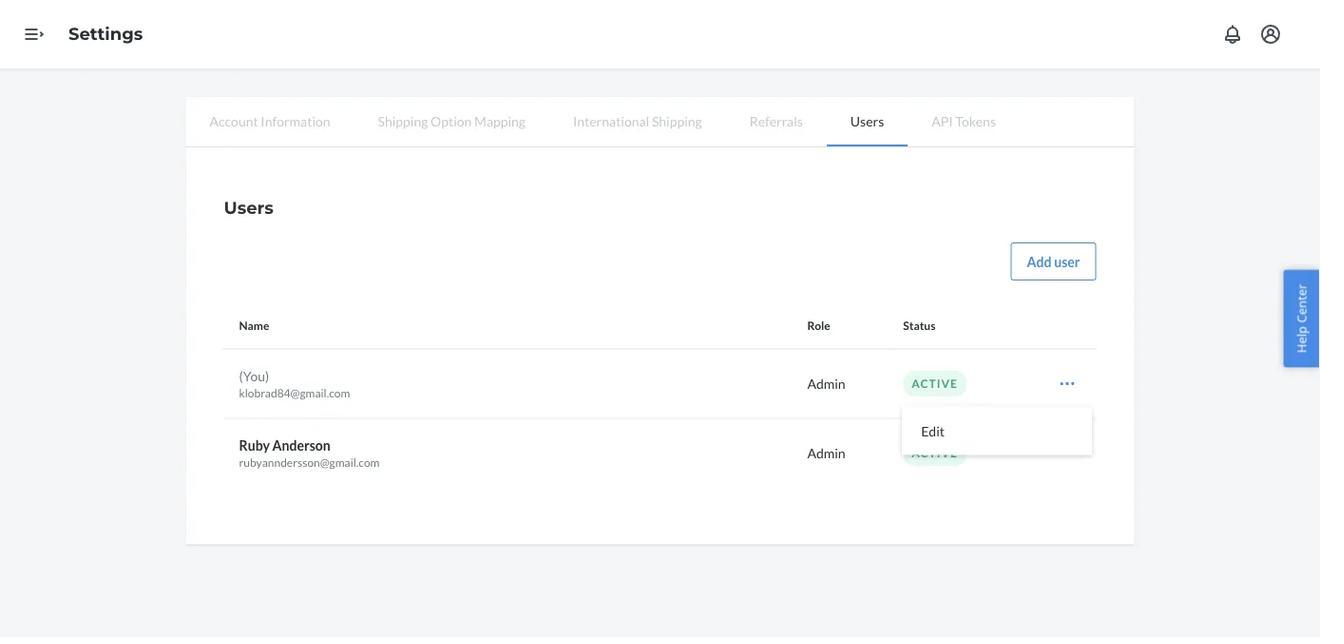 Task type: vqa. For each thing, say whether or not it's contained in the screenshot.
first by from right
no



Task type: describe. For each thing, give the bounding box(es) containing it.
api tokens
[[932, 113, 997, 129]]

tab list containing account information
[[186, 97, 1135, 147]]

(you) klobrad84@gmail.com
[[239, 367, 350, 400]]

users tab
[[827, 97, 908, 146]]

account
[[210, 113, 258, 129]]

active for anderson
[[912, 446, 958, 460]]

name
[[239, 319, 269, 333]]

admin for klobrad84@gmail.com
[[808, 376, 846, 392]]

open account menu image
[[1260, 23, 1283, 46]]

center
[[1294, 284, 1311, 323]]

option
[[431, 113, 472, 129]]

referrals
[[750, 113, 803, 129]]

status
[[904, 319, 936, 333]]

api
[[932, 113, 953, 129]]

role
[[808, 319, 831, 333]]

open notifications image
[[1222, 23, 1245, 46]]

shipping inside tab
[[652, 113, 702, 129]]

help
[[1294, 326, 1311, 353]]

tokens
[[956, 113, 997, 129]]

international shipping
[[573, 113, 702, 129]]

add
[[1028, 253, 1052, 270]]

(you)
[[239, 367, 269, 384]]

shipping option mapping
[[378, 113, 526, 129]]

information
[[261, 113, 331, 129]]

edit
[[922, 423, 945, 439]]

admin for anderson
[[808, 445, 846, 461]]



Task type: locate. For each thing, give the bounding box(es) containing it.
shipping
[[378, 113, 428, 129], [652, 113, 702, 129]]

0 vertical spatial admin
[[808, 376, 846, 392]]

active up 'edit'
[[912, 377, 958, 390]]

anderson
[[272, 437, 331, 453]]

1 horizontal spatial shipping
[[652, 113, 702, 129]]

rubyanndersson@gmail.com
[[239, 455, 380, 469]]

1 shipping from the left
[[378, 113, 428, 129]]

help center button
[[1284, 270, 1321, 367]]

international
[[573, 113, 650, 129]]

user
[[1055, 253, 1081, 270]]

shipping left the option
[[378, 113, 428, 129]]

1 vertical spatial active
[[912, 446, 958, 460]]

open navigation image
[[23, 23, 46, 46]]

ruby anderson rubyanndersson@gmail.com
[[239, 437, 380, 469]]

tab list
[[186, 97, 1135, 147]]

add user button
[[1011, 242, 1097, 281]]

1 admin from the top
[[808, 376, 846, 392]]

0 horizontal spatial shipping
[[378, 113, 428, 129]]

active for klobrad84@gmail.com
[[912, 377, 958, 390]]

shipping option mapping tab
[[354, 97, 550, 145]]

0 horizontal spatial users
[[224, 197, 274, 218]]

2 active from the top
[[912, 446, 958, 460]]

users down account
[[224, 197, 274, 218]]

0 vertical spatial active
[[912, 377, 958, 390]]

active
[[912, 377, 958, 390], [912, 446, 958, 460]]

help center
[[1294, 284, 1311, 353]]

international shipping tab
[[550, 97, 726, 145]]

1 horizontal spatial users
[[851, 113, 885, 129]]

0 vertical spatial users
[[851, 113, 885, 129]]

admin
[[808, 376, 846, 392], [808, 445, 846, 461]]

users inside tab
[[851, 113, 885, 129]]

klobrad84@gmail.com
[[239, 386, 350, 400]]

users left api
[[851, 113, 885, 129]]

2 shipping from the left
[[652, 113, 702, 129]]

settings
[[68, 23, 143, 44]]

1 active from the top
[[912, 377, 958, 390]]

edit button
[[906, 410, 1089, 451]]

shipping right international in the left top of the page
[[652, 113, 702, 129]]

settings link
[[68, 23, 143, 44]]

mapping
[[475, 113, 526, 129]]

shipping inside tab
[[378, 113, 428, 129]]

add user
[[1028, 253, 1081, 270]]

1 vertical spatial admin
[[808, 445, 846, 461]]

edit button
[[903, 365, 1093, 455]]

ruby
[[239, 437, 270, 453]]

1 vertical spatial users
[[224, 197, 274, 218]]

users
[[851, 113, 885, 129], [224, 197, 274, 218]]

account information
[[210, 113, 331, 129]]

account information tab
[[186, 97, 354, 145]]

api tokens tab
[[908, 97, 1020, 145]]

active down 'edit'
[[912, 446, 958, 460]]

2 admin from the top
[[808, 445, 846, 461]]

referrals tab
[[726, 97, 827, 145]]

open user actions image
[[1059, 444, 1078, 463]]



